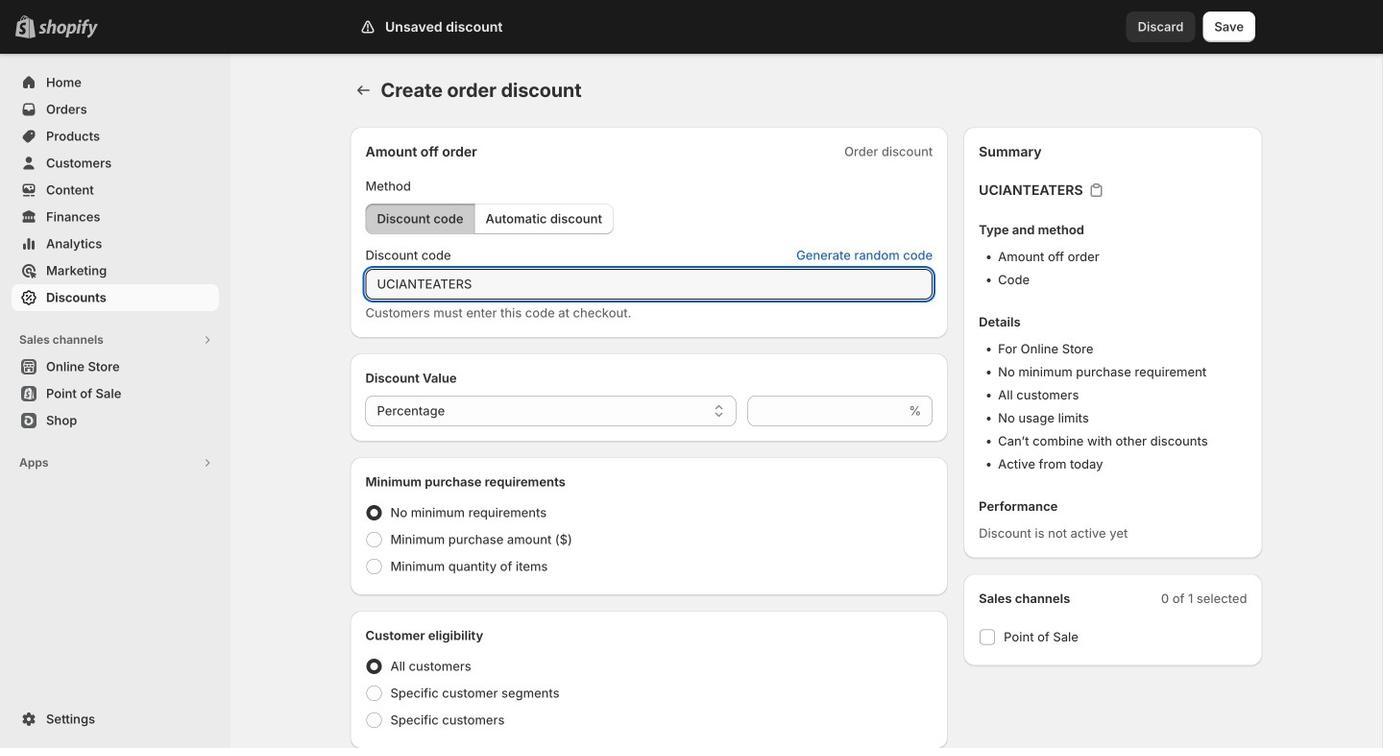 Task type: describe. For each thing, give the bounding box(es) containing it.
shopify image
[[38, 19, 98, 38]]



Task type: vqa. For each thing, say whether or not it's contained in the screenshot.
Shopify image
yes



Task type: locate. For each thing, give the bounding box(es) containing it.
None text field
[[748, 396, 905, 427]]

None text field
[[366, 269, 933, 300]]



